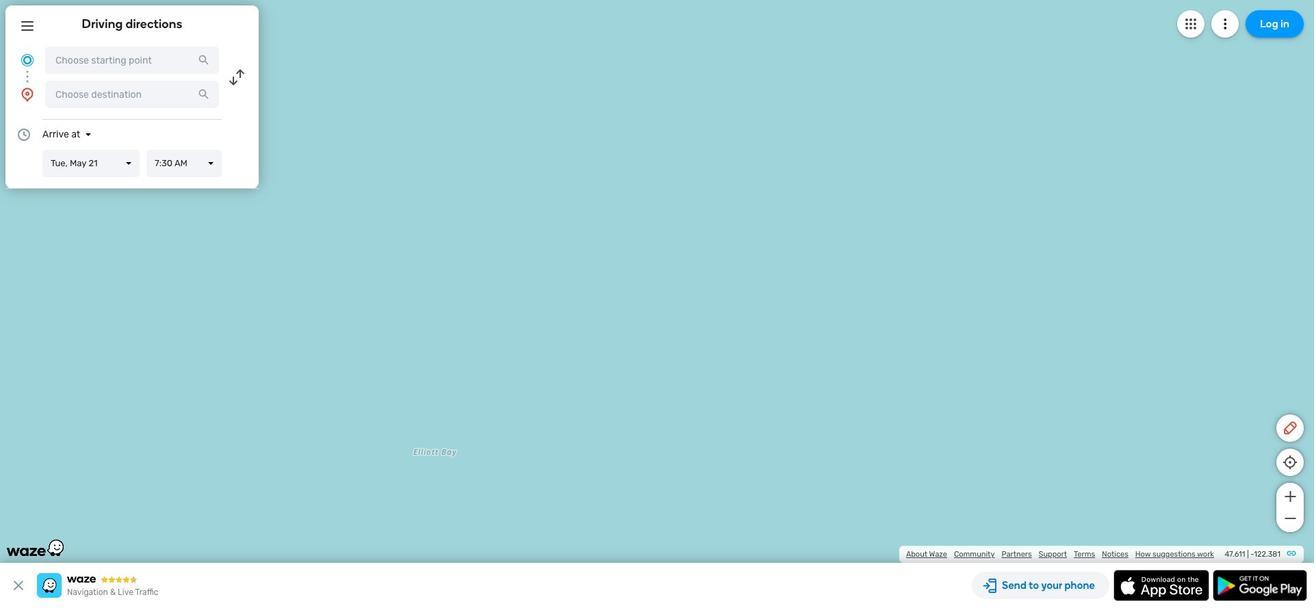 Task type: vqa. For each thing, say whether or not it's contained in the screenshot.
x "icon" on the bottom
yes



Task type: describe. For each thing, give the bounding box(es) containing it.
Choose destination text field
[[45, 81, 219, 108]]

zoom in image
[[1282, 489, 1299, 505]]

x image
[[10, 578, 27, 594]]

clock image
[[16, 127, 32, 143]]

pencil image
[[1282, 420, 1299, 437]]

2 list box from the left
[[147, 150, 222, 177]]



Task type: locate. For each thing, give the bounding box(es) containing it.
0 horizontal spatial list box
[[42, 150, 140, 177]]

location image
[[19, 86, 36, 103]]

1 horizontal spatial list box
[[147, 150, 222, 177]]

list box
[[42, 150, 140, 177], [147, 150, 222, 177]]

zoom out image
[[1282, 511, 1299, 527]]

1 list box from the left
[[42, 150, 140, 177]]

link image
[[1287, 548, 1297, 559]]

current location image
[[19, 52, 36, 68]]

Choose starting point text field
[[45, 47, 219, 74]]



